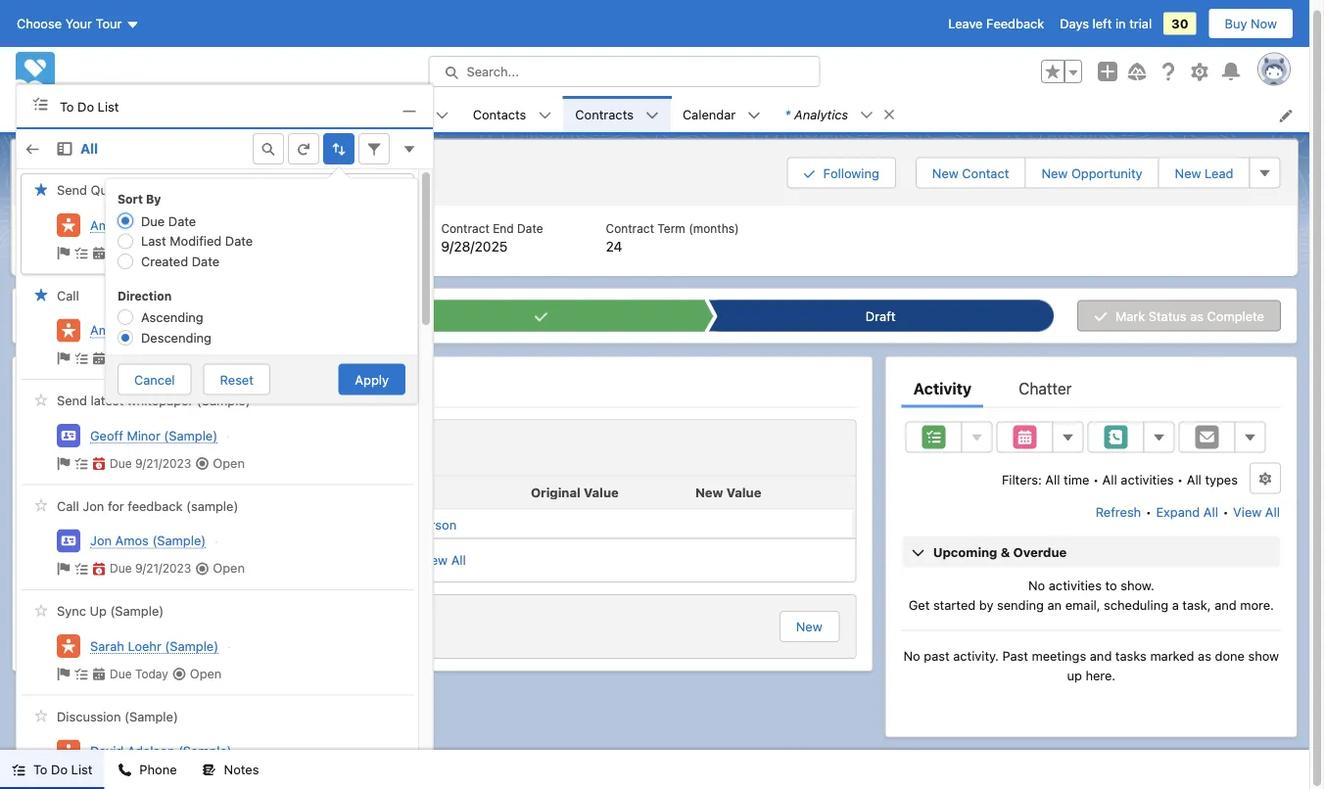Task type: describe. For each thing, give the bounding box(es) containing it.
new for new value
[[696, 485, 723, 500]]

email,
[[1066, 598, 1101, 613]]

00000101
[[72, 169, 158, 190]]

• left "expand"
[[1146, 505, 1152, 520]]

cancel button
[[118, 364, 192, 395]]

date inside date element
[[37, 485, 67, 500]]

discussion
[[57, 709, 121, 724]]

more.
[[1241, 598, 1274, 613]]

discussion (sample)
[[57, 709, 178, 724]]

call for call jon for feedback (sample)
[[57, 499, 79, 513]]

2:27
[[106, 517, 133, 532]]

search...
[[467, 64, 519, 79]]

new lead button
[[1159, 157, 1251, 188]]

send for send latest whitepaper (sample)
[[57, 393, 87, 408]]

status draft
[[172, 222, 208, 255]]

due 10/1/2023
[[110, 351, 190, 365]]

whitepaper
[[127, 393, 193, 408]]

all right "expand"
[[1204, 505, 1219, 520]]

text default image inside accounts list item
[[436, 109, 449, 122]]

jon amos (sample)
[[90, 533, 206, 548]]

view all
[[419, 553, 466, 568]]

to for text default icon inside to do list button
[[33, 763, 48, 777]]

accounts
[[369, 107, 424, 121]]

all inside button
[[80, 141, 98, 157]]

1 cell from the left
[[523, 510, 688, 539]]

success
[[67, 104, 133, 125]]

(sample) for sarah loehr (sample) link
[[165, 639, 219, 653]]

as inside button
[[1190, 309, 1204, 324]]

show
[[1249, 650, 1280, 664]]

send latest whitepaper (sample) element
[[21, 384, 414, 485]]

analytics
[[795, 107, 849, 121]]

amy jordan (sample) for call
[[90, 323, 218, 337]]

lead
[[1205, 165, 1234, 180]]

field
[[202, 485, 232, 500]]

new contact button
[[916, 157, 1026, 188]]

new for new opportunity
[[1042, 165, 1068, 180]]

jon amos (sample) link
[[90, 531, 206, 551]]

0 vertical spatial view all link
[[1233, 497, 1281, 528]]

9/28/2025
[[441, 239, 508, 255]]

geoff
[[90, 428, 123, 443]]

value for new value
[[727, 485, 762, 500]]

upcoming & overdue button
[[903, 537, 1280, 568]]

1 horizontal spatial view
[[1234, 505, 1262, 520]]

meetings
[[1032, 650, 1087, 664]]

no past activity. past meetings and tasks marked as done show up here.
[[904, 650, 1280, 683]]

choose your tour button
[[16, 8, 141, 39]]

mark status as complete button
[[1078, 301, 1281, 332]]

notes button
[[191, 750, 271, 790]]

discussion (sample) link
[[57, 709, 178, 725]]

reset
[[220, 372, 254, 387]]

contract image
[[28, 155, 60, 187]]

last modified date
[[141, 234, 253, 248]]

contract 00000101
[[72, 154, 158, 190]]

search... button
[[429, 56, 820, 87]]

contract for 00000101
[[72, 154, 123, 169]]

account
[[28, 222, 74, 236]]

no for past
[[904, 650, 921, 664]]

complete
[[1208, 309, 1265, 324]]

original
[[531, 485, 581, 500]]

1 horizontal spatial activities
[[1121, 473, 1174, 488]]

(1)
[[211, 439, 231, 458]]

text default image inside sync up (sample) element
[[92, 667, 106, 681]]

date inside contract end date 9/28/2025
[[517, 222, 543, 236]]

to do list for text default icon inside the to do list link
[[60, 99, 119, 113]]

orders image
[[45, 616, 69, 639]]

call link
[[57, 287, 79, 303]]

• right time at bottom
[[1093, 473, 1099, 488]]

date up modified at the top left of page
[[168, 213, 196, 228]]

days left in trial
[[1060, 16, 1152, 31]]

&
[[1001, 545, 1010, 560]]

expand
[[1156, 505, 1200, 520]]

(months)
[[689, 222, 739, 236]]

do for text default icon inside to do list button
[[51, 763, 68, 777]]

0 vertical spatial jon
[[83, 499, 104, 513]]

call for call
[[57, 288, 79, 303]]

created.
[[202, 517, 253, 532]]

all up "refresh"
[[1103, 473, 1118, 488]]

send latest whitepaper (sample) link
[[57, 393, 250, 409]]

refresh button
[[1095, 497, 1143, 528]]

open for call jon for feedback (sample)
[[213, 561, 245, 576]]

amy jordan (sample) link for send quote
[[90, 216, 218, 235]]

started
[[934, 598, 976, 613]]

notes
[[224, 763, 259, 777]]

sending
[[997, 598, 1044, 613]]

text default image inside notes button
[[202, 764, 216, 777]]

status inside mark status as complete button
[[1149, 309, 1187, 324]]

now
[[1251, 16, 1277, 31]]

contract history image
[[45, 437, 69, 460]]

to do list for text default icon inside to do list button
[[33, 763, 92, 777]]

by
[[146, 193, 161, 206]]

buy now
[[1225, 16, 1277, 31]]

new opportunity button
[[1025, 157, 1160, 188]]

created
[[141, 254, 188, 269]]

new value
[[696, 485, 762, 500]]

amy jordan (sample) for send quote
[[90, 217, 218, 232]]

to for text default icon inside the to do list link
[[60, 99, 74, 113]]

send for send quote
[[57, 183, 87, 197]]

(sample) for jon amos (sample) link
[[152, 533, 206, 548]]

descending
[[141, 330, 212, 345]]

to do list button
[[0, 750, 104, 790]]

ascending
[[141, 310, 204, 325]]

original value element
[[523, 477, 688, 510]]

due today
[[110, 667, 168, 681]]

text default image inside to do list button
[[12, 764, 25, 777]]

overdue
[[1014, 545, 1067, 560]]

choose your tour
[[17, 16, 122, 31]]

reset button
[[203, 364, 270, 395]]

sort by
[[118, 193, 161, 206]]

list inside to do list link
[[98, 99, 119, 113]]

scheduling
[[1104, 598, 1169, 613]]

direction
[[118, 289, 172, 303]]

due for sync up (sample)
[[110, 667, 132, 681]]

and inside no past activity. past meetings and tasks marked as done show up here.
[[1090, 650, 1112, 664]]

sync up (sample)
[[57, 604, 164, 619]]

new opportunity
[[1042, 165, 1143, 180]]

past
[[924, 650, 950, 664]]

opportunity
[[1072, 165, 1143, 180]]

calendar list item
[[671, 96, 773, 132]]

0 vertical spatial status
[[172, 222, 208, 236]]

your
[[65, 16, 92, 31]]

contract for term
[[606, 222, 654, 236]]

text error image for jon amos (sample)
[[92, 562, 106, 576]]

9/21/2023 for minor
[[135, 456, 191, 470]]

open for send quote
[[213, 245, 245, 260]]

9/29/2023, 2:27 pm
[[37, 517, 155, 532]]

details
[[145, 380, 194, 398]]

send quote element
[[21, 173, 414, 275]]

new button
[[781, 613, 838, 642]]

• down types
[[1223, 505, 1229, 520]]

following button
[[787, 157, 896, 188]]

contract term (months) 24
[[606, 222, 739, 255]]

sort
[[118, 193, 143, 206]]

cancel
[[134, 372, 175, 387]]

contracts list item
[[564, 96, 671, 132]]

text default image inside the send latest whitepaper (sample) element
[[57, 457, 71, 471]]

by
[[979, 598, 994, 613]]

*
[[785, 107, 791, 121]]

due for call
[[110, 351, 132, 365]]

date down 'last modified date' in the top of the page
[[192, 254, 220, 269]]

sync up (sample) link
[[57, 603, 164, 619]]

new contact
[[933, 165, 1009, 180]]

do for text default icon inside the to do list link
[[77, 99, 94, 113]]

0 horizontal spatial view
[[419, 553, 448, 568]]

send quote
[[57, 183, 127, 197]]

original value
[[531, 485, 619, 500]]



Task type: vqa. For each thing, say whether or not it's contained in the screenshot.


Task type: locate. For each thing, give the bounding box(es) containing it.
contract
[[72, 154, 123, 169], [441, 222, 490, 236], [606, 222, 654, 236], [80, 439, 147, 458]]

feedback
[[128, 499, 183, 513]]

sync
[[57, 604, 86, 619]]

do up 'all' button
[[77, 99, 94, 113]]

due inside sync up (sample) element
[[110, 667, 132, 681]]

open up field
[[213, 456, 245, 470]]

all down the contract history grid
[[451, 553, 466, 568]]

due for send quote
[[110, 246, 132, 259]]

no activities to show. get started by sending an email, scheduling a task, and more.
[[909, 579, 1274, 613]]

2 due 9/21/2023 from the top
[[110, 562, 191, 575]]

text default image
[[883, 108, 897, 122], [436, 109, 449, 122], [538, 109, 552, 122], [57, 141, 72, 157], [74, 246, 88, 260], [196, 246, 209, 260], [57, 351, 71, 365], [74, 351, 88, 365], [57, 457, 71, 471], [74, 562, 88, 576], [57, 667, 71, 681], [74, 667, 88, 681], [172, 667, 186, 681], [202, 764, 216, 777]]

status right the "mark" at top right
[[1149, 309, 1187, 324]]

no
[[1029, 579, 1045, 594], [904, 650, 921, 664]]

contracts
[[575, 107, 634, 121]]

geoff minor (sample)
[[90, 428, 218, 443]]

open for send latest whitepaper (sample)
[[213, 456, 245, 470]]

2 value from the left
[[727, 485, 762, 500]]

view down the contract history grid
[[419, 553, 448, 568]]

pm
[[136, 517, 155, 532]]

no for activities
[[1029, 579, 1045, 594]]

and right task,
[[1215, 598, 1237, 613]]

1 horizontal spatial value
[[727, 485, 762, 500]]

open
[[213, 245, 245, 260], [211, 350, 243, 365], [213, 456, 245, 470], [213, 561, 245, 576], [190, 666, 222, 681]]

9/21/2023 inside call jon for feedback (sample) element
[[135, 562, 191, 575]]

2 call from the top
[[57, 499, 79, 513]]

1 vertical spatial and
[[1090, 650, 1112, 664]]

2 amy jordan (sample) from the top
[[90, 323, 218, 337]]

(sample) for geoff minor (sample) "link"
[[164, 428, 218, 443]]

text default image inside call jon for feedback (sample) element
[[74, 562, 88, 576]]

modified
[[170, 234, 222, 248]]

to inside dialog
[[60, 99, 74, 113]]

0 horizontal spatial tab list
[[28, 369, 857, 409]]

due down geoff
[[110, 456, 132, 470]]

contract inside contract 00000101
[[72, 154, 123, 169]]

0 vertical spatial to do list
[[60, 99, 119, 113]]

all right 'expand all' 'button'
[[1266, 505, 1280, 520]]

open for call
[[211, 350, 243, 365]]

1 text error image from the top
[[92, 457, 106, 471]]

past
[[1003, 650, 1029, 664]]

2 cell from the left
[[688, 510, 852, 539]]

upcoming
[[933, 545, 998, 560]]

jon up '9/29/2023, 2:27 pm'
[[83, 499, 104, 513]]

due inside call element
[[110, 351, 132, 365]]

for
[[108, 499, 124, 513]]

2 text error image from the top
[[92, 562, 106, 576]]

group
[[1041, 60, 1083, 83]]

contacts link
[[461, 96, 538, 132]]

status up the draft
[[172, 222, 208, 236]]

1 vertical spatial list
[[71, 763, 92, 777]]

view all link
[[1233, 497, 1281, 528], [29, 539, 856, 582]]

amy jordan (sample) up due 10/1/2023
[[90, 323, 218, 337]]

view all link down user element on the bottom left of the page
[[29, 539, 856, 582]]

cell
[[523, 510, 688, 539], [688, 510, 852, 539]]

get
[[909, 598, 930, 613]]

text error image down geoff
[[92, 457, 106, 471]]

call jon for feedback (sample)
[[57, 499, 238, 513]]

0 vertical spatial activities
[[1121, 473, 1174, 488]]

0 vertical spatial amy jordan (sample) link
[[90, 216, 218, 235]]

amy jordan (sample) link down by
[[90, 216, 218, 235]]

1 vertical spatial view all link
[[29, 539, 856, 582]]

date right modified at the top left of page
[[225, 234, 253, 248]]

open up the reset
[[211, 350, 243, 365]]

due 9/21/2023 for amos
[[110, 562, 191, 575]]

1 value from the left
[[584, 485, 619, 500]]

30
[[1172, 16, 1189, 31]]

0 vertical spatial send
[[57, 183, 87, 197]]

leave feedback link
[[949, 16, 1045, 31]]

0 vertical spatial do
[[77, 99, 94, 113]]

jordan inside call element
[[120, 323, 161, 337]]

open right today
[[190, 666, 222, 681]]

text default image inside to do list link
[[32, 96, 48, 112]]

amy inside call element
[[90, 323, 116, 337]]

text default image
[[32, 96, 48, 112], [57, 246, 71, 260], [92, 246, 106, 260], [92, 351, 106, 365], [194, 351, 207, 365], [74, 457, 88, 471], [195, 457, 209, 471], [57, 562, 71, 576], [195, 562, 209, 576], [92, 667, 106, 681], [12, 764, 25, 777], [118, 764, 132, 777]]

list containing accounts
[[230, 96, 1310, 132]]

(0)
[[137, 618, 160, 637]]

geoff minor (sample) link
[[90, 426, 218, 445]]

as left complete
[[1190, 309, 1204, 324]]

related
[[40, 380, 98, 398]]

1 jordan from the top
[[120, 217, 161, 232]]

do down the "discussion"
[[51, 763, 68, 777]]

(sample) inside 'link'
[[178, 744, 232, 759]]

amy up due 10/1/2023
[[90, 323, 116, 337]]

2 amy from the top
[[90, 323, 116, 337]]

new inside button
[[1042, 165, 1068, 180]]

due
[[141, 213, 165, 228], [110, 246, 132, 259], [110, 351, 132, 365], [110, 456, 132, 470], [110, 562, 132, 575], [110, 667, 132, 681]]

expand all button
[[1155, 497, 1220, 528]]

list item inside "list"
[[239, 221, 410, 261]]

accounts link
[[357, 96, 436, 132]]

to do list link
[[17, 85, 433, 129]]

1 vertical spatial jordan
[[120, 323, 161, 337]]

call up '9/29/2023,'
[[57, 499, 79, 513]]

sync up (sample) element
[[21, 595, 414, 696]]

0 vertical spatial list
[[230, 96, 1310, 132]]

send left quote
[[57, 183, 87, 197]]

1 due 9/21/2023 from the top
[[110, 456, 191, 470]]

0 vertical spatial text error image
[[92, 457, 106, 471]]

amy down quote
[[90, 217, 116, 232]]

open right the draft
[[213, 245, 245, 260]]

contract history (1)
[[80, 439, 231, 458]]

0 horizontal spatial to
[[33, 763, 48, 777]]

list inside to do list button
[[71, 763, 92, 777]]

days
[[1060, 16, 1089, 31]]

text default image inside phone button
[[118, 764, 132, 777]]

account name sample
[[28, 222, 110, 256]]

2 amy jordan (sample) link from the top
[[90, 321, 218, 340]]

(sample) inside "link"
[[110, 604, 164, 619]]

view down types
[[1234, 505, 1262, 520]]

1 tab list from the left
[[28, 369, 857, 409]]

(sample) for send quote amy jordan (sample) link
[[164, 217, 218, 232]]

an
[[1048, 598, 1062, 613]]

amy jordan (sample) link for call
[[90, 321, 218, 340]]

contacts
[[473, 107, 526, 121]]

open inside call jon for feedback (sample) element
[[213, 561, 245, 576]]

jordan
[[120, 217, 161, 232], [120, 323, 161, 337]]

0 horizontal spatial activities
[[1049, 579, 1102, 594]]

0 vertical spatial view
[[1234, 505, 1262, 520]]

1 vertical spatial send
[[57, 393, 87, 408]]

amy inside 'send quote' element
[[90, 217, 116, 232]]

amy jordan (sample) inside 'send quote' element
[[90, 217, 218, 232]]

1 vertical spatial text error image
[[92, 562, 106, 576]]

list item
[[230, 96, 289, 132], [289, 96, 357, 132], [773, 96, 905, 132], [239, 221, 410, 261]]

new value element
[[688, 477, 852, 510]]

due 9/21/2023 inside the send latest whitepaper (sample) element
[[110, 456, 191, 470]]

due down sarah
[[110, 667, 132, 681]]

0 horizontal spatial and
[[1090, 650, 1112, 664]]

all left time at bottom
[[1046, 473, 1060, 488]]

1 horizontal spatial do
[[77, 99, 94, 113]]

call element
[[21, 279, 414, 380]]

open inside the send latest whitepaper (sample) element
[[213, 456, 245, 470]]

jordan inside 'send quote' element
[[120, 217, 161, 232]]

10/1/2023
[[135, 351, 190, 365]]

9/21/2023 down geoff minor (sample) "link"
[[135, 456, 191, 470]]

text error image
[[92, 457, 106, 471], [92, 562, 106, 576]]

2 send from the top
[[57, 393, 87, 408]]

0 horizontal spatial no
[[904, 650, 921, 664]]

0 vertical spatial no
[[1029, 579, 1045, 594]]

1 vertical spatial jon
[[90, 533, 112, 548]]

list containing draft
[[13, 206, 1297, 276]]

(sample) inside 'send quote' element
[[164, 217, 218, 232]]

1 vertical spatial no
[[904, 650, 921, 664]]

date element
[[29, 477, 194, 510]]

1 horizontal spatial no
[[1029, 579, 1045, 594]]

contract for end
[[441, 222, 490, 236]]

due 9/21/2023 down geoff minor (sample) "link"
[[110, 456, 191, 470]]

(sample) for david adelson (sample) 'link' in the left of the page
[[178, 744, 232, 759]]

tour
[[96, 16, 122, 31]]

to do list dialog
[[16, 84, 434, 790]]

amy jordan (sample) link up due 10/1/2023
[[90, 321, 218, 340]]

contacts list item
[[461, 96, 564, 132]]

open for sync up (sample)
[[190, 666, 222, 681]]

list
[[230, 96, 1310, 132], [13, 206, 1297, 276]]

call down 'sample' link
[[57, 288, 79, 303]]

(sample) for sync up (sample) "link"
[[110, 604, 164, 619]]

accounts list item
[[357, 96, 461, 132]]

and up here.
[[1090, 650, 1112, 664]]

date right end
[[517, 222, 543, 236]]

1 horizontal spatial list
[[98, 99, 119, 113]]

activities up email, at bottom
[[1049, 579, 1102, 594]]

1 vertical spatial activities
[[1049, 579, 1102, 594]]

and
[[1215, 598, 1237, 613], [1090, 650, 1112, 664]]

view all link down types
[[1233, 497, 1281, 528]]

9/21/2023
[[135, 456, 191, 470], [135, 562, 191, 575]]

0 horizontal spatial view all link
[[29, 539, 856, 582]]

(sample) inside call element
[[164, 323, 218, 337]]

open inside sync up (sample) element
[[190, 666, 222, 681]]

show.
[[1121, 579, 1155, 594]]

due left 10/1/2023
[[110, 351, 132, 365]]

1 vertical spatial to
[[33, 763, 48, 777]]

send left latest
[[57, 393, 87, 408]]

text error image up up
[[92, 562, 106, 576]]

open inside call element
[[211, 350, 243, 365]]

sample
[[30, 240, 77, 256]]

1 vertical spatial view
[[419, 553, 448, 568]]

1 vertical spatial do
[[51, 763, 68, 777]]

1 horizontal spatial tab list
[[902, 369, 1281, 409]]

as left done
[[1198, 650, 1212, 664]]

amy jordan (sample) up last at the left
[[90, 217, 218, 232]]

to do list down david
[[33, 763, 92, 777]]

1 call from the top
[[57, 288, 79, 303]]

apply button
[[338, 364, 406, 395]]

sample link
[[30, 238, 77, 259]]

contract inside the contract term (months) 24
[[606, 222, 654, 236]]

marked
[[1151, 650, 1195, 664]]

activity
[[914, 380, 972, 398]]

open down created.
[[213, 561, 245, 576]]

0 vertical spatial call
[[57, 288, 79, 303]]

9/29/2023,
[[37, 517, 103, 532]]

0 horizontal spatial value
[[584, 485, 619, 500]]

contract for history
[[80, 439, 147, 458]]

to do list up 'all' button
[[60, 99, 119, 113]]

to
[[60, 99, 74, 113], [33, 763, 48, 777]]

0 vertical spatial list
[[98, 99, 119, 113]]

user element
[[359, 477, 523, 510]]

no left past on the bottom
[[904, 650, 921, 664]]

end
[[493, 222, 514, 236]]

no inside 'no activities to show. get started by sending an email, scheduling a task, and more.'
[[1029, 579, 1045, 594]]

0 horizontal spatial do
[[51, 763, 68, 777]]

sarah loehr (sample) link
[[90, 637, 219, 656]]

contract history grid
[[29, 477, 852, 540]]

(sample) inside "link"
[[164, 428, 218, 443]]

due left last at the left
[[110, 246, 132, 259]]

24
[[606, 239, 623, 255]]

as
[[1190, 309, 1204, 324], [1198, 650, 1212, 664]]

2 9/21/2023 from the top
[[135, 562, 191, 575]]

1 amy jordan (sample) link from the top
[[90, 216, 218, 235]]

1 vertical spatial due 9/21/2023
[[110, 562, 191, 575]]

due inside the send latest whitepaper (sample) element
[[110, 456, 132, 470]]

jon down '9/29/2023, 2:27 pm'
[[90, 533, 112, 548]]

loehr
[[128, 639, 161, 653]]

0 vertical spatial to
[[60, 99, 74, 113]]

1 amy from the top
[[90, 217, 116, 232]]

text default image inside 'all' button
[[57, 141, 72, 157]]

0 vertical spatial jordan
[[120, 217, 161, 232]]

1 vertical spatial amy
[[90, 323, 116, 337]]

0 vertical spatial 9/21/2023
[[135, 456, 191, 470]]

due down amos
[[110, 562, 132, 575]]

to do list inside button
[[33, 763, 92, 777]]

1 vertical spatial as
[[1198, 650, 1212, 664]]

as inside no past activity. past meetings and tasks marked as done show up here.
[[1198, 650, 1212, 664]]

list item containing *
[[773, 96, 905, 132]]

quote
[[91, 183, 127, 197]]

value
[[584, 485, 619, 500], [727, 485, 762, 500]]

1 9/21/2023 from the top
[[135, 456, 191, 470]]

amy jordan (sample) inside call element
[[90, 323, 218, 337]]

amy for call
[[90, 323, 116, 337]]

cell down 'original value'
[[523, 510, 688, 539]]

due for call jon for feedback (sample)
[[110, 562, 132, 575]]

0 vertical spatial amy jordan (sample)
[[90, 217, 218, 232]]

activities up the refresh button
[[1121, 473, 1174, 488]]

value for original value
[[584, 485, 619, 500]]

10/8/2023
[[135, 246, 192, 259]]

david
[[90, 744, 124, 759]]

0 vertical spatial as
[[1190, 309, 1204, 324]]

1 send from the top
[[57, 183, 87, 197]]

tab list containing activity
[[902, 369, 1281, 409]]

to inside button
[[33, 763, 48, 777]]

1 vertical spatial call
[[57, 499, 79, 513]]

date up '9/29/2023,'
[[37, 485, 67, 500]]

9/21/2023 for amos
[[135, 562, 191, 575]]

mark
[[1116, 309, 1145, 324]]

related link
[[40, 369, 98, 409]]

list up 'all' button
[[98, 99, 119, 113]]

0 vertical spatial amy
[[90, 217, 116, 232]]

minor
[[127, 428, 161, 443]]

all left types
[[1187, 473, 1202, 488]]

upcoming & overdue
[[933, 545, 1067, 560]]

due up last at the left
[[141, 213, 165, 228]]

to do list inside dialog
[[60, 99, 119, 113]]

due inside 'send quote' element
[[110, 246, 132, 259]]

discussion (sample) element
[[21, 700, 414, 790]]

1 vertical spatial status
[[1149, 309, 1187, 324]]

list down david
[[71, 763, 92, 777]]

new for new lead
[[1175, 165, 1202, 180]]

jordan up last at the left
[[120, 217, 161, 232]]

1 vertical spatial to do list
[[33, 763, 92, 777]]

amy for send quote
[[90, 217, 116, 232]]

do inside to do list link
[[77, 99, 94, 113]]

all down success
[[80, 141, 98, 157]]

call jon for feedback (sample) element
[[21, 489, 414, 591]]

0 horizontal spatial status
[[172, 222, 208, 236]]

2 tab list from the left
[[902, 369, 1281, 409]]

view
[[1234, 505, 1262, 520], [419, 553, 448, 568]]

• up "expand"
[[1178, 473, 1184, 488]]

9/21/2023 inside the send latest whitepaper (sample) element
[[135, 456, 191, 470]]

1 horizontal spatial status
[[1149, 309, 1187, 324]]

1 vertical spatial list
[[13, 206, 1297, 276]]

leave
[[949, 16, 983, 31]]

due for send latest whitepaper (sample)
[[110, 456, 132, 470]]

latest
[[91, 393, 124, 408]]

text error image for geoff minor (sample)
[[92, 457, 106, 471]]

draft
[[172, 239, 204, 255]]

new for new contact
[[933, 165, 959, 180]]

choose
[[17, 16, 62, 31]]

no inside no past activity. past meetings and tasks marked as done show up here.
[[904, 650, 921, 664]]

call
[[57, 288, 79, 303], [57, 499, 79, 513]]

do inside to do list button
[[51, 763, 68, 777]]

all button
[[48, 133, 99, 165]]

1 vertical spatial amy jordan (sample)
[[90, 323, 218, 337]]

jordan up due 10/1/2023
[[120, 323, 161, 337]]

call jon for feedback (sample) link
[[57, 498, 238, 514]]

1 horizontal spatial to
[[60, 99, 74, 113]]

cell down new value
[[688, 510, 852, 539]]

due 9/21/2023 down jon amos (sample) link
[[110, 562, 191, 575]]

manager
[[137, 104, 207, 125]]

1 vertical spatial 9/21/2023
[[135, 562, 191, 575]]

left
[[1093, 16, 1112, 31]]

tab list containing related
[[28, 369, 857, 409]]

new
[[933, 165, 959, 180], [1042, 165, 1068, 180], [1175, 165, 1202, 180], [696, 485, 723, 500], [796, 620, 823, 635]]

9/21/2023 down jon amos (sample) link
[[135, 562, 191, 575]]

no up sending in the bottom right of the page
[[1029, 579, 1045, 594]]

contract inside contract end date 9/28/2025
[[441, 222, 490, 236]]

field element
[[194, 477, 359, 510]]

and inside 'no activities to show. get started by sending an email, scheduling a task, and more.'
[[1215, 598, 1237, 613]]

sarah loehr (sample)
[[90, 639, 219, 653]]

1 vertical spatial amy jordan (sample) link
[[90, 321, 218, 340]]

david adelson (sample) link
[[90, 742, 232, 761]]

orders
[[80, 618, 133, 637]]

tab list
[[28, 369, 857, 409], [902, 369, 1281, 409]]

(sample) for amy jordan (sample) link associated with call
[[164, 323, 218, 337]]

refresh • expand all • view all
[[1096, 505, 1280, 520]]

created date
[[141, 254, 220, 269]]

0 vertical spatial and
[[1215, 598, 1237, 613]]

jordan for call
[[120, 323, 161, 337]]

phone button
[[106, 750, 189, 790]]

2 jordan from the top
[[120, 323, 161, 337]]

tasks
[[1116, 650, 1147, 664]]

due date
[[141, 213, 196, 228]]

text default image inside contacts list item
[[538, 109, 552, 122]]

jordan for send quote
[[120, 217, 161, 232]]

1 horizontal spatial view all link
[[1233, 497, 1281, 528]]

new inside the contract history grid
[[696, 485, 723, 500]]

0 horizontal spatial list
[[71, 763, 92, 777]]

path options list box
[[28, 301, 1054, 332]]

activities inside 'no activities to show. get started by sending an email, scheduling a task, and more.'
[[1049, 579, 1102, 594]]

1 horizontal spatial and
[[1215, 598, 1237, 613]]

success manager
[[67, 104, 207, 125]]

due 9/21/2023 for minor
[[110, 456, 191, 470]]

0 vertical spatial due 9/21/2023
[[110, 456, 191, 470]]

due inside call jon for feedback (sample) element
[[110, 562, 132, 575]]

here.
[[1086, 669, 1116, 683]]

due 9/21/2023 inside call jon for feedback (sample) element
[[110, 562, 191, 575]]

open inside 'send quote' element
[[213, 245, 245, 260]]

contract end date 9/28/2025
[[441, 222, 543, 255]]

1 amy jordan (sample) from the top
[[90, 217, 218, 232]]



